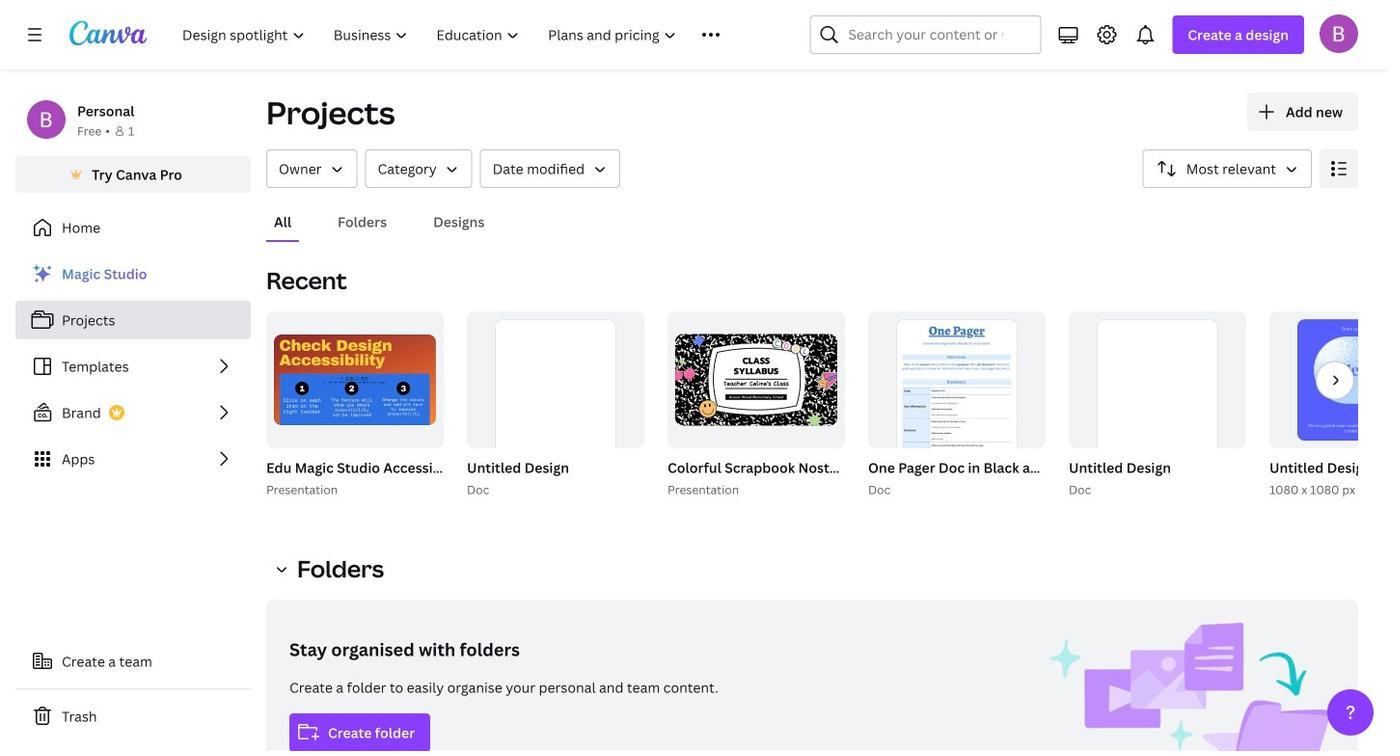 Task type: locate. For each thing, give the bounding box(es) containing it.
None search field
[[810, 15, 1041, 54]]

list
[[15, 255, 251, 479]]

4 group from the left
[[467, 312, 644, 491]]

Sort by button
[[1143, 150, 1312, 188]]

group
[[262, 312, 627, 500], [266, 312, 444, 449], [463, 312, 644, 500], [467, 312, 644, 491], [664, 312, 1155, 500], [668, 312, 845, 449], [864, 312, 1362, 500], [868, 312, 1046, 491], [1065, 312, 1247, 500], [1069, 312, 1247, 491], [1266, 312, 1389, 500], [1270, 312, 1389, 449]]

top level navigation element
[[170, 15, 764, 54], [170, 15, 764, 54]]

5 group from the left
[[664, 312, 1155, 500]]

6 group from the left
[[668, 312, 845, 449]]

11 group from the left
[[1266, 312, 1389, 500]]



Task type: vqa. For each thing, say whether or not it's contained in the screenshot.
11th GROUP from left
yes



Task type: describe. For each thing, give the bounding box(es) containing it.
8 group from the left
[[868, 312, 1046, 491]]

2 group from the left
[[266, 312, 444, 449]]

bob builder image
[[1320, 14, 1358, 53]]

Category button
[[365, 150, 472, 188]]

12 group from the left
[[1270, 312, 1389, 449]]

9 group from the left
[[1065, 312, 1247, 500]]

10 group from the left
[[1069, 312, 1247, 491]]

Date modified button
[[480, 150, 621, 188]]

7 group from the left
[[864, 312, 1362, 500]]

Search search field
[[848, 16, 1003, 53]]

3 group from the left
[[463, 312, 644, 500]]

Owner button
[[266, 150, 357, 188]]

1 group from the left
[[262, 312, 627, 500]]



